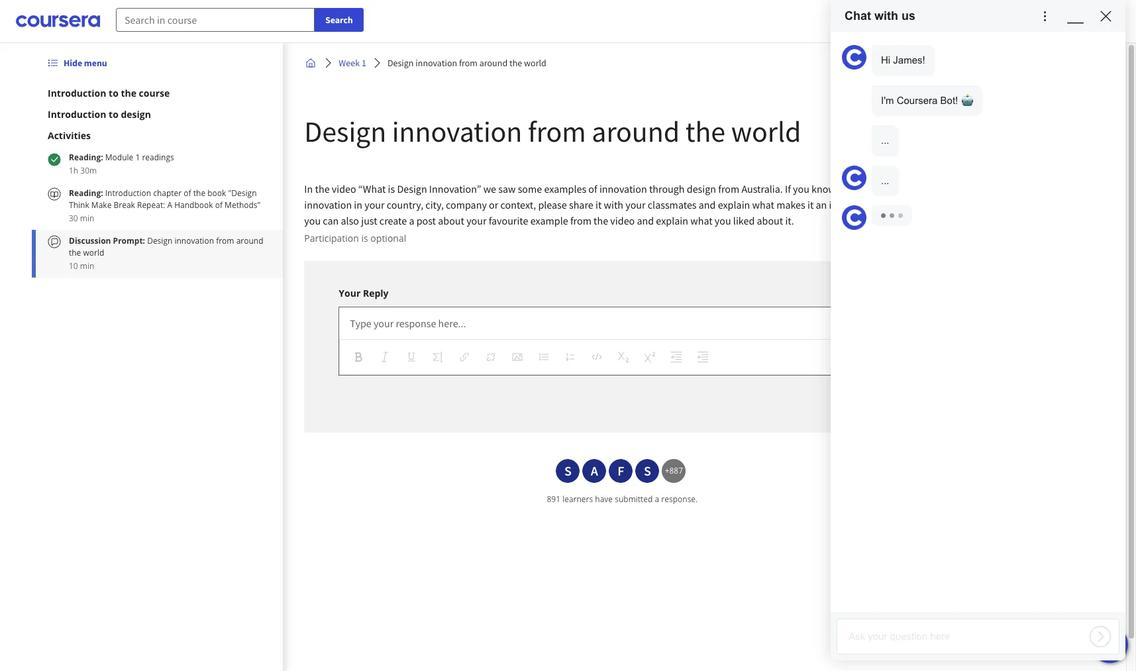 Task type: describe. For each thing, give the bounding box(es) containing it.
reading: for reading:
[[69, 188, 105, 199]]

module
[[105, 152, 133, 163]]

of up handbook
[[184, 188, 191, 199]]

to for design
[[109, 108, 118, 121]]

f
[[618, 462, 624, 479]]

can
[[323, 214, 339, 227]]

introduction to design
[[48, 108, 151, 121]]

english button
[[858, 0, 938, 43]]

887
[[670, 465, 683, 476]]

the inside design innovation from around the world
[[69, 247, 81, 258]]

introduction for introduction chapter of the book "design think make break repeat: a handbook of methods"
[[105, 188, 151, 199]]

or
[[489, 198, 498, 211]]

around inside design innovation from around the world
[[236, 235, 263, 246]]

hide menu button
[[42, 51, 112, 75]]

is inside in the video "what is design innovation" we saw some examples of innovation through design from australia. if you know of any great design innovation in your country, city, company or context, please share it with your classmates and explain what makes it an innovation. alternatively, you can also just create a post about your favourite example from the video and explain what you liked about it.
[[388, 182, 395, 195]]

hide
[[64, 57, 82, 69]]

design innovation from around the world link
[[382, 51, 552, 75]]

2 horizontal spatial you
[[793, 182, 810, 195]]

1h
[[69, 165, 78, 176]]

0 horizontal spatial your
[[365, 198, 385, 211]]

the inside dropdown button
[[121, 87, 136, 99]]

design inside dropdown button
[[121, 108, 151, 121]]

to for the
[[109, 87, 118, 99]]

think
[[69, 199, 89, 211]]

30
[[69, 213, 78, 224]]

s
[[644, 462, 651, 479]]

"what
[[358, 182, 386, 195]]

2 horizontal spatial your
[[626, 198, 646, 211]]

1 horizontal spatial you
[[715, 214, 731, 227]]

home image
[[306, 58, 316, 68]]

log inside "chat with us" dialog
[[831, 32, 1119, 237]]

a inside in the video "what is design innovation" we saw some examples of innovation through design from australia. if you know of any great design innovation in your country, city, company or context, please share it with your classmates and explain what makes it an innovation. alternatively, you can also just create a post about your favourite example from the video and explain what you liked about it.
[[409, 214, 414, 227]]

from inside design innovation from around the world
[[216, 235, 234, 246]]

2 horizontal spatial around
[[592, 113, 680, 150]]

1 vertical spatial design innovation from around the world
[[304, 113, 801, 150]]

0 horizontal spatial and
[[637, 214, 654, 227]]

of up share
[[589, 182, 597, 195]]

1 vertical spatial world
[[731, 113, 801, 150]]

week 1 link
[[334, 51, 372, 75]]

introduction for introduction to the course
[[48, 87, 106, 99]]

introduction for introduction to design
[[48, 108, 106, 121]]

repeat:
[[137, 199, 165, 211]]

an
[[816, 198, 827, 211]]

891
[[547, 494, 561, 505]]

show notifications image
[[957, 17, 973, 32]]

great
[[867, 182, 890, 195]]

just
[[361, 214, 377, 227]]

course
[[139, 87, 170, 99]]

891 learners have submitted a response.
[[547, 494, 698, 505]]

0 vertical spatial what
[[752, 198, 775, 211]]

1 vertical spatial what
[[691, 214, 713, 227]]

participation
[[304, 232, 359, 244]]

chapter
[[153, 188, 182, 199]]

introduction to design button
[[48, 108, 267, 121]]

have
[[595, 494, 613, 505]]

coursera
[[897, 94, 938, 106]]

chat
[[845, 9, 871, 22]]

hide menu
[[64, 57, 107, 69]]

2 ... from the top
[[881, 175, 889, 186]]

Your Reply text field
[[350, 315, 907, 331]]

in
[[354, 198, 362, 211]]

prompt:
[[113, 235, 145, 246]]

makes
[[777, 198, 806, 211]]

chat with us dialog
[[831, 0, 1126, 661]]

if
[[785, 182, 791, 195]]

context,
[[501, 198, 536, 211]]

menu
[[84, 57, 107, 69]]

classmates
[[648, 198, 697, 211]]

english
[[882, 15, 914, 28]]

2 horizontal spatial design
[[892, 182, 922, 195]]

response.
[[661, 494, 698, 505]]

break
[[114, 199, 135, 211]]

introduction to the course button
[[48, 87, 267, 100]]

alternatively,
[[882, 198, 940, 211]]

australia.
[[742, 182, 783, 195]]

introduction to the course
[[48, 87, 170, 99]]

0 vertical spatial 1
[[362, 57, 366, 69]]

i'm
[[881, 94, 894, 106]]

introduction chapter of the book "design think make break repeat: a handbook of methods"
[[69, 188, 261, 211]]

"design
[[228, 188, 257, 199]]

please
[[538, 198, 567, 211]]

we
[[483, 182, 496, 195]]

innovation.
[[829, 198, 879, 211]]

1 horizontal spatial world
[[524, 57, 547, 69]]

i'm coursera bot! 🤖
[[881, 94, 974, 106]]

post
[[417, 214, 436, 227]]

design inside in the video "what is design innovation" we saw some examples of innovation through design from australia. if you know of any great design innovation in your country, city, company or context, please share it with your classmates and explain what makes it an innovation. alternatively, you can also just create a post about your favourite example from the video and explain what you liked about it.
[[397, 182, 427, 195]]

example
[[530, 214, 568, 227]]

company
[[446, 198, 487, 211]]

it.
[[785, 214, 794, 227]]

reading: for reading: module 1 readings 1h 30m
[[69, 152, 103, 163]]

some
[[518, 182, 542, 195]]

min for 30 min
[[80, 213, 94, 224]]

submitted
[[615, 494, 653, 505]]

optional
[[371, 232, 406, 244]]

10
[[69, 260, 78, 272]]

country,
[[387, 198, 423, 211]]

30m
[[80, 165, 97, 176]]

chat with us
[[845, 9, 916, 22]]

city,
[[426, 198, 444, 211]]

activities button
[[48, 129, 267, 142]]

favourite
[[489, 214, 528, 227]]

your
[[339, 287, 361, 299]]

1 vertical spatial video
[[610, 214, 635, 227]]

1 vertical spatial explain
[[656, 214, 688, 227]]

james!
[[893, 54, 925, 66]]



Task type: locate. For each thing, give the bounding box(es) containing it.
design up "what
[[304, 113, 386, 150]]

bot!
[[941, 94, 958, 106]]

min right 30
[[80, 213, 94, 224]]

a inside introduction chapter of the book "design think make break repeat: a handbook of methods"
[[167, 199, 172, 211]]

any
[[849, 182, 865, 195]]

week
[[339, 57, 360, 69]]

to inside introduction to design dropdown button
[[109, 108, 118, 121]]

create
[[380, 214, 407, 227]]

1 horizontal spatial it
[[808, 198, 814, 211]]

the
[[509, 57, 522, 69], [121, 87, 136, 99], [686, 113, 726, 150], [315, 182, 330, 195], [193, 188, 205, 199], [594, 214, 608, 227], [69, 247, 81, 258]]

0 vertical spatial world
[[524, 57, 547, 69]]

0 vertical spatial design innovation from around the world
[[388, 57, 547, 69]]

1 horizontal spatial design
[[687, 182, 716, 195]]

2 vertical spatial design innovation from around the world
[[69, 235, 263, 258]]

examples
[[544, 182, 586, 195]]

log containing hi james!
[[831, 32, 1119, 237]]

us
[[902, 9, 916, 22]]

about left it.
[[757, 214, 783, 227]]

a
[[409, 214, 414, 227], [655, 494, 659, 505]]

1 vertical spatial min
[[80, 260, 94, 272]]

1 vertical spatial and
[[637, 214, 654, 227]]

world inside design innovation from around the world
[[83, 247, 104, 258]]

design up the country,
[[397, 182, 427, 195]]

your left classmates
[[626, 198, 646, 211]]

1 horizontal spatial 1
[[362, 57, 366, 69]]

book
[[208, 188, 226, 199]]

in
[[304, 182, 313, 195]]

with inside in the video "what is design innovation" we saw some examples of innovation through design from australia. if you know of any great design innovation in your country, city, company or context, please share it with your classmates and explain what makes it an innovation. alternatively, you can also just create a post about your favourite example from the video and explain what you liked about it.
[[604, 198, 623, 211]]

design down course at top
[[121, 108, 151, 121]]

share
[[569, 198, 593, 211]]

what
[[752, 198, 775, 211], [691, 214, 713, 227]]

0 horizontal spatial video
[[332, 182, 356, 195]]

your reply
[[339, 287, 389, 299]]

methods"
[[225, 199, 261, 211]]

0 horizontal spatial 1
[[135, 152, 140, 163]]

with left the us
[[875, 9, 898, 22]]

0 horizontal spatial with
[[604, 198, 623, 211]]

min for 10 min
[[80, 260, 94, 272]]

0 vertical spatial video
[[332, 182, 356, 195]]

around
[[480, 57, 508, 69], [592, 113, 680, 150], [236, 235, 263, 246]]

reading: inside reading: module 1 readings 1h 30m
[[69, 152, 103, 163]]

0 vertical spatial a
[[409, 214, 414, 227]]

log
[[831, 32, 1119, 237]]

design
[[388, 57, 414, 69], [304, 113, 386, 150], [397, 182, 427, 195], [147, 235, 172, 246]]

0 vertical spatial explain
[[718, 198, 750, 211]]

is right "what
[[388, 182, 395, 195]]

Search in course text field
[[116, 8, 315, 32]]

introduction inside dropdown button
[[48, 108, 106, 121]]

0 horizontal spatial explain
[[656, 214, 688, 227]]

make
[[91, 199, 112, 211]]

0 vertical spatial introduction
[[48, 87, 106, 99]]

design up classmates
[[687, 182, 716, 195]]

and right classmates
[[699, 198, 716, 211]]

1 about from the left
[[438, 214, 464, 227]]

+
[[665, 465, 670, 476]]

a left post
[[409, 214, 414, 227]]

🤖
[[961, 94, 974, 106]]

is
[[388, 182, 395, 195], [361, 232, 368, 244]]

2 it from the left
[[808, 198, 814, 211]]

0 horizontal spatial is
[[361, 232, 368, 244]]

through
[[649, 182, 685, 195]]

in the video "what is design innovation" we saw some examples of innovation through design from australia. if you know of any great design innovation in your country, city, company or context, please share it with your classmates and explain what makes it an innovation. alternatively, you can also just create a post about your favourite example from the video and explain what you liked about it.
[[304, 182, 942, 227]]

... down i'm
[[881, 134, 889, 146]]

2 vertical spatial around
[[236, 235, 263, 246]]

1 horizontal spatial a
[[655, 494, 659, 505]]

search
[[325, 14, 353, 26]]

1 horizontal spatial is
[[388, 182, 395, 195]]

hi
[[881, 54, 891, 66]]

it left an
[[808, 198, 814, 211]]

saw
[[498, 182, 516, 195]]

0 vertical spatial ...
[[881, 134, 889, 146]]

reading: up 30m
[[69, 152, 103, 163]]

innovation"
[[429, 182, 481, 195]]

you left liked
[[715, 214, 731, 227]]

reply
[[363, 287, 389, 299]]

your down company
[[467, 214, 487, 227]]

1 vertical spatial to
[[109, 108, 118, 121]]

completed image
[[48, 153, 61, 166]]

1 vertical spatial ...
[[881, 175, 889, 186]]

reading:
[[69, 152, 103, 163], [69, 188, 105, 199]]

0 vertical spatial and
[[699, 198, 716, 211]]

a left f
[[591, 462, 598, 479]]

to down introduction to the course
[[109, 108, 118, 121]]

from
[[459, 57, 478, 69], [528, 113, 586, 150], [718, 182, 740, 195], [570, 214, 592, 227], [216, 235, 234, 246]]

reading: up think
[[69, 188, 105, 199]]

explain up liked
[[718, 198, 750, 211]]

liked
[[733, 214, 755, 227]]

... right any
[[881, 175, 889, 186]]

participation is optional
[[304, 232, 406, 244]]

you left can
[[304, 214, 321, 227]]

also
[[341, 214, 359, 227]]

0 vertical spatial a
[[167, 199, 172, 211]]

s
[[564, 462, 572, 479]]

introduction inside dropdown button
[[48, 87, 106, 99]]

introduction down hide menu button
[[48, 87, 106, 99]]

0 horizontal spatial about
[[438, 214, 464, 227]]

send image
[[1089, 625, 1112, 648]]

to up introduction to design in the left top of the page
[[109, 87, 118, 99]]

know
[[812, 182, 836, 195]]

what down classmates
[[691, 214, 713, 227]]

a
[[167, 199, 172, 211], [591, 462, 598, 479]]

1 inside reading: module 1 readings 1h 30m
[[135, 152, 140, 163]]

introduction inside introduction chapter of the book "design think make break repeat: a handbook of methods"
[[105, 188, 151, 199]]

close image
[[1098, 8, 1114, 24]]

introduction
[[48, 87, 106, 99], [48, 108, 106, 121], [105, 188, 151, 199]]

hi james!
[[881, 54, 925, 66]]

1 vertical spatial 1
[[135, 152, 140, 163]]

1 vertical spatial a
[[591, 462, 598, 479]]

is down just
[[361, 232, 368, 244]]

0 horizontal spatial a
[[409, 214, 414, 227]]

activities
[[48, 129, 91, 142]]

of left any
[[838, 182, 847, 195]]

help image
[[1037, 8, 1053, 24]]

1 horizontal spatial your
[[467, 214, 487, 227]]

0 horizontal spatial a
[[167, 199, 172, 211]]

2 vertical spatial world
[[83, 247, 104, 258]]

what down "australia."
[[752, 198, 775, 211]]

message from virtual agent element
[[872, 45, 1078, 156]]

2 vertical spatial introduction
[[105, 188, 151, 199]]

1 ... from the top
[[881, 134, 889, 146]]

of down 'book'
[[215, 199, 223, 211]]

learners
[[563, 494, 593, 505]]

1 horizontal spatial what
[[752, 198, 775, 211]]

0 vertical spatial is
[[388, 182, 395, 195]]

0 vertical spatial min
[[80, 213, 94, 224]]

introduction up the break at the left top of page
[[105, 188, 151, 199]]

30 min
[[69, 213, 94, 224]]

1 horizontal spatial around
[[480, 57, 508, 69]]

2 horizontal spatial world
[[731, 113, 801, 150]]

10 min
[[69, 260, 94, 272]]

video
[[332, 182, 356, 195], [610, 214, 635, 227]]

1 to from the top
[[109, 87, 118, 99]]

0 vertical spatial to
[[109, 87, 118, 99]]

1
[[362, 57, 366, 69], [135, 152, 140, 163]]

1 horizontal spatial video
[[610, 214, 635, 227]]

a left response.
[[655, 494, 659, 505]]

2 about from the left
[[757, 214, 783, 227]]

1 right week at the left
[[362, 57, 366, 69]]

innovation
[[416, 57, 457, 69], [392, 113, 522, 150], [600, 182, 647, 195], [304, 198, 352, 211], [175, 235, 214, 246]]

1 vertical spatial reading:
[[69, 188, 105, 199]]

design innovation from around the world
[[388, 57, 547, 69], [304, 113, 801, 150], [69, 235, 263, 258]]

to inside introduction to the course dropdown button
[[109, 87, 118, 99]]

with inside dialog
[[875, 9, 898, 22]]

1 reading: from the top
[[69, 152, 103, 163]]

explain
[[718, 198, 750, 211], [656, 214, 688, 227]]

1 vertical spatial around
[[592, 113, 680, 150]]

week 1
[[339, 57, 366, 69]]

design right week 1 link
[[388, 57, 414, 69]]

1 it from the left
[[596, 198, 602, 211]]

... inside message from virtual agent element
[[881, 134, 889, 146]]

design
[[121, 108, 151, 121], [687, 182, 716, 195], [892, 182, 922, 195]]

1 vertical spatial introduction
[[48, 108, 106, 121]]

about down company
[[438, 214, 464, 227]]

handbook
[[174, 199, 213, 211]]

your down "what
[[365, 198, 385, 211]]

0 horizontal spatial it
[[596, 198, 602, 211]]

search button
[[315, 8, 363, 32]]

1 horizontal spatial and
[[699, 198, 716, 211]]

1 horizontal spatial with
[[875, 9, 898, 22]]

1 vertical spatial is
[[361, 232, 368, 244]]

0 horizontal spatial world
[[83, 247, 104, 258]]

1 horizontal spatial about
[[757, 214, 783, 227]]

...
[[881, 134, 889, 146], [881, 175, 889, 186]]

the inside introduction chapter of the book "design think make break repeat: a handbook of methods"
[[193, 188, 205, 199]]

introduction up the activities
[[48, 108, 106, 121]]

2 reading: from the top
[[69, 188, 105, 199]]

world
[[524, 57, 547, 69], [731, 113, 801, 150], [83, 247, 104, 258]]

1 horizontal spatial explain
[[718, 198, 750, 211]]

discussion
[[69, 235, 111, 246]]

2 min from the top
[[80, 260, 94, 272]]

1 right module
[[135, 152, 140, 163]]

min right 10
[[80, 260, 94, 272]]

readings
[[142, 152, 174, 163]]

1 min from the top
[[80, 213, 94, 224]]

a down chapter
[[167, 199, 172, 211]]

you right 'if'
[[793, 182, 810, 195]]

0 horizontal spatial you
[[304, 214, 321, 227]]

Ask your question here text field
[[837, 625, 1082, 649]]

with right share
[[604, 198, 623, 211]]

chat with us image
[[842, 45, 867, 70], [842, 165, 867, 190], [842, 205, 867, 230], [1099, 634, 1120, 655]]

it right share
[[596, 198, 602, 211]]

and down classmates
[[637, 214, 654, 227]]

design right 'prompt:'
[[147, 235, 172, 246]]

0 vertical spatial with
[[875, 9, 898, 22]]

minimize window image
[[1067, 8, 1084, 24]]

about
[[438, 214, 464, 227], [757, 214, 783, 227]]

coursera image
[[16, 11, 100, 32]]

+ 887
[[665, 465, 683, 476]]

design up alternatively,
[[892, 182, 922, 195]]

explain down classmates
[[656, 214, 688, 227]]

0 horizontal spatial what
[[691, 214, 713, 227]]

1 vertical spatial a
[[655, 494, 659, 505]]

0 vertical spatial reading:
[[69, 152, 103, 163]]

2 to from the top
[[109, 108, 118, 121]]

1 vertical spatial with
[[604, 198, 623, 211]]

0 horizontal spatial around
[[236, 235, 263, 246]]

reading: module 1 readings 1h 30m
[[69, 152, 174, 176]]

0 horizontal spatial design
[[121, 108, 151, 121]]

1 horizontal spatial a
[[591, 462, 598, 479]]

0 vertical spatial around
[[480, 57, 508, 69]]



Task type: vqa. For each thing, say whether or not it's contained in the screenshot.
AWS:
no



